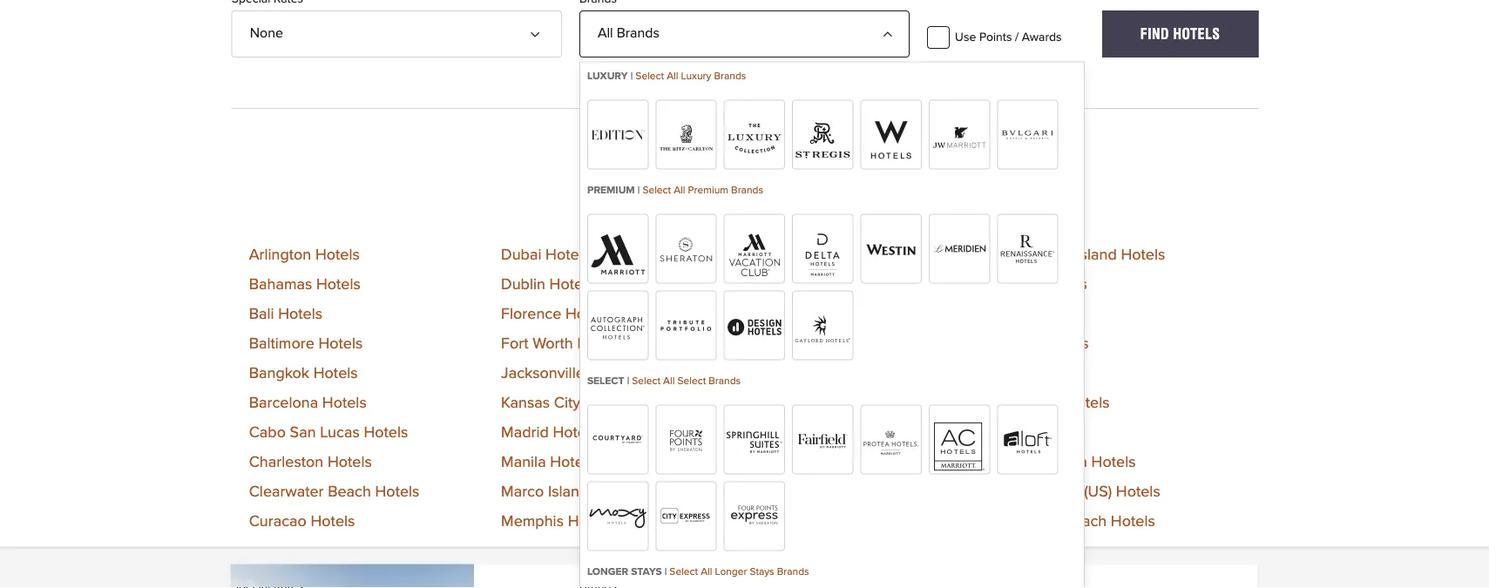 Task type: locate. For each thing, give the bounding box(es) containing it.
select right premium
[[643, 185, 671, 195]]

brands up luxury | select all luxury brands
[[617, 26, 660, 40]]

rome hotels
[[736, 455, 824, 470]]

baltimore
[[249, 336, 314, 352]]

0 horizontal spatial palm
[[736, 395, 770, 411]]

cabo san lucas hotels link
[[249, 425, 408, 441]]

island right 'padre'
[[1077, 247, 1117, 263]]

charleston hotels link
[[249, 455, 372, 470]]

curacao
[[249, 514, 307, 529]]

trigger image for all brands
[[881, 22, 895, 36]]

west
[[988, 514, 1022, 529]]

brands down napa
[[709, 376, 741, 386]]

bahamas hotels link
[[249, 277, 361, 292]]

trigger image for none
[[533, 22, 547, 36]]

2 trigger image from the left
[[881, 22, 895, 36]]

madrid hotels link
[[501, 425, 597, 441]]

all left premium
[[674, 185, 686, 195]]

0 vertical spatial san
[[290, 425, 316, 441]]

island
[[1077, 247, 1117, 263], [548, 484, 589, 500]]

beach down montreal hotels
[[783, 306, 826, 322]]

| right premium
[[638, 185, 640, 195]]

beach up virgin islands (us) hotels link
[[1045, 455, 1088, 470]]

beach for myrtle
[[783, 306, 826, 322]]

vancouver hotels
[[988, 395, 1110, 411]]

select
[[587, 376, 625, 386]]

1 horizontal spatial san
[[736, 484, 762, 500]]

park city hotels
[[736, 425, 846, 441]]

virgin islands (us) hotels
[[988, 484, 1161, 500]]

bahamas
[[249, 277, 312, 292]]

all left 'luxury'
[[667, 71, 679, 81]]

beach for clearwater
[[328, 484, 371, 500]]

beach up montreal hotels
[[781, 247, 824, 263]]

hotels inside find hotels button
[[1174, 25, 1221, 42]]

bangkok hotels
[[249, 366, 358, 381]]

falls
[[794, 366, 825, 381]]

trigger image inside none link
[[533, 22, 547, 36]]

niagara falls hotels
[[736, 366, 874, 381]]

bahamas hotels
[[249, 277, 361, 292]]

napa hotels link
[[736, 336, 821, 352]]

1 horizontal spatial trigger image
[[881, 22, 895, 36]]

select for select all select brands
[[632, 376, 661, 386]]

1 vertical spatial island
[[548, 484, 589, 500]]

virginia
[[988, 455, 1040, 470]]

select for select all luxury brands
[[636, 71, 664, 81]]

city
[[554, 395, 581, 411], [771, 425, 797, 441]]

memphis hotels link
[[501, 514, 612, 529]]

palm
[[736, 395, 770, 411], [1026, 514, 1060, 529]]

san juan hotels
[[736, 484, 848, 500]]

all up 'luxury'
[[598, 26, 613, 40]]

vancouver
[[988, 395, 1062, 411]]

beach down charleston hotels
[[328, 484, 371, 500]]

find
[[1141, 25, 1170, 42]]

all for select |
[[663, 376, 675, 386]]

1 trigger image from the left
[[533, 22, 547, 36]]

city for kansas
[[554, 395, 581, 411]]

island up memphis hotels link
[[548, 484, 589, 500]]

palm up the park at the bottom of the page
[[736, 395, 770, 411]]

sarasota
[[736, 514, 796, 529]]

brands right premium
[[731, 185, 764, 195]]

| right select
[[627, 376, 630, 386]]

miami beach hotels link
[[736, 247, 873, 263]]

1 horizontal spatial city
[[771, 425, 797, 441]]

south padre island hotels link
[[988, 247, 1166, 263]]

florence
[[501, 306, 562, 322]]

| right stays
[[665, 567, 667, 577]]

beach
[[781, 247, 824, 263], [783, 306, 826, 322], [1045, 455, 1088, 470], [328, 484, 371, 500], [1064, 514, 1107, 529]]

trigger image
[[533, 22, 547, 36], [881, 22, 895, 36]]

beach down virgin islands (us) hotels link
[[1064, 514, 1107, 529]]

venice hotels
[[988, 425, 1084, 441]]

1 vertical spatial city
[[771, 425, 797, 441]]

myrtle beach hotels
[[736, 306, 875, 322]]

0 horizontal spatial island
[[548, 484, 589, 500]]

1 vertical spatial palm
[[1026, 514, 1060, 529]]

0 vertical spatial city
[[554, 395, 581, 411]]

juan
[[766, 484, 799, 500]]

arlington hotels
[[249, 247, 360, 263]]

beach for virginia
[[1045, 455, 1088, 470]]

city up the rome hotels link
[[771, 425, 797, 441]]

select
[[636, 71, 664, 81], [643, 185, 671, 195], [632, 376, 661, 386], [678, 376, 706, 386], [670, 567, 698, 577]]

padre
[[1033, 247, 1073, 263]]

virgin
[[988, 484, 1029, 500]]

|
[[631, 71, 633, 81], [638, 185, 640, 195], [627, 376, 630, 386], [665, 567, 667, 577]]

palm down islands
[[1026, 514, 1060, 529]]

select left niagara on the bottom of page
[[678, 376, 706, 386]]

hotels
[[1174, 25, 1221, 42], [316, 247, 360, 263], [546, 247, 590, 263], [828, 247, 873, 263], [1121, 247, 1166, 263], [316, 277, 361, 292], [550, 277, 594, 292], [801, 277, 845, 292], [1043, 277, 1088, 292], [278, 306, 323, 322], [566, 306, 610, 322], [830, 306, 875, 322], [319, 336, 363, 352], [577, 336, 622, 352], [777, 336, 821, 352], [1045, 336, 1089, 352], [314, 366, 358, 381], [589, 366, 633, 381], [829, 366, 874, 381], [1041, 366, 1086, 381], [322, 395, 367, 411], [585, 395, 629, 411], [829, 395, 874, 411], [1066, 395, 1110, 411], [364, 425, 408, 441], [553, 425, 597, 441], [801, 425, 846, 441], [1040, 425, 1084, 441], [328, 455, 372, 470], [550, 455, 595, 470], [780, 455, 824, 470], [1092, 455, 1136, 470], [375, 484, 420, 500], [593, 484, 637, 500], [803, 484, 848, 500], [1117, 484, 1161, 500], [311, 514, 355, 529], [568, 514, 612, 529], [800, 514, 845, 529], [1111, 514, 1156, 529]]

sarasota hotels link
[[736, 514, 845, 529]]

tucson hotels
[[988, 366, 1086, 381]]

dubai hotels
[[501, 247, 590, 263]]

0 vertical spatial island
[[1077, 247, 1117, 263]]

clearwater beach hotels
[[249, 484, 420, 500]]

miami
[[736, 247, 777, 263]]

san
[[290, 425, 316, 441], [736, 484, 762, 500]]

dubai
[[501, 247, 542, 263]]

san down rome
[[736, 484, 762, 500]]

beach for miami
[[781, 247, 824, 263]]

brands right 'luxury'
[[714, 71, 747, 81]]

longer
[[715, 567, 747, 577]]

trigger image inside all brands link
[[881, 22, 895, 36]]

luxury
[[681, 71, 712, 81]]

all right select
[[663, 376, 675, 386]]

city down the jacksonville hotels "link"
[[554, 395, 581, 411]]

0 horizontal spatial san
[[290, 425, 316, 441]]

myrtle
[[736, 306, 779, 322]]

toronto
[[988, 336, 1041, 352]]

0 horizontal spatial trigger image
[[533, 22, 547, 36]]

use
[[956, 31, 977, 43]]

montreal hotels
[[736, 277, 845, 292]]

all left longer
[[701, 567, 713, 577]]

florence hotels
[[501, 306, 610, 322]]

manila
[[501, 455, 546, 470]]

select right select
[[632, 376, 661, 386]]

0 horizontal spatial city
[[554, 395, 581, 411]]

1 horizontal spatial island
[[1077, 247, 1117, 263]]

all brands
[[598, 26, 660, 40]]

charleston hotels
[[249, 455, 372, 470]]

select right 'luxury'
[[636, 71, 664, 81]]

kansas
[[501, 395, 550, 411]]

use points / awards
[[956, 31, 1062, 43]]

rome
[[736, 455, 776, 470]]

niagara falls hotels link
[[736, 366, 874, 381]]

charleston
[[249, 455, 324, 470]]

miami beach hotels
[[736, 247, 873, 263]]

virginia beach hotels
[[988, 455, 1136, 470]]

(us)
[[1085, 484, 1112, 500]]

san down barcelona hotels
[[290, 425, 316, 441]]

islands
[[1033, 484, 1081, 500]]

select for select all premium brands
[[643, 185, 671, 195]]

| right 'luxury'
[[631, 71, 633, 81]]

florence hotels link
[[501, 306, 610, 322]]



Task type: describe. For each thing, give the bounding box(es) containing it.
| for luxury |
[[631, 71, 633, 81]]

1 horizontal spatial palm
[[1026, 514, 1060, 529]]

marco
[[501, 484, 544, 500]]

none
[[250, 26, 283, 40]]

memphis
[[501, 514, 564, 529]]

manila hotels link
[[501, 455, 595, 470]]

all for premium |
[[674, 185, 686, 195]]

select all luxury brands link
[[636, 71, 747, 81]]

sarasota hotels
[[736, 514, 845, 529]]

worth
[[533, 336, 573, 352]]

select right stays
[[670, 567, 698, 577]]

dublin hotels
[[501, 277, 594, 292]]

west palm beach hotels link
[[988, 514, 1156, 529]]

rome hotels link
[[736, 455, 824, 470]]

curacao hotels link
[[249, 514, 355, 529]]

bali hotels
[[249, 306, 323, 322]]

sydney
[[988, 277, 1039, 292]]

montreal
[[736, 277, 797, 292]]

bali
[[249, 306, 274, 322]]

niagara
[[736, 366, 790, 381]]

toronto hotels
[[988, 336, 1089, 352]]

baltimore hotels
[[249, 336, 363, 352]]

south
[[988, 247, 1029, 263]]

stays
[[750, 567, 775, 577]]

brands for select all premium brands
[[731, 185, 764, 195]]

san juan hotels link
[[736, 484, 848, 500]]

venice
[[988, 425, 1035, 441]]

sydney hotels link
[[988, 277, 1088, 292]]

barcelona
[[249, 395, 318, 411]]

none link
[[232, 10, 562, 57]]

baltimore hotels link
[[249, 336, 363, 352]]

kansas city hotels
[[501, 395, 629, 411]]

select all premium brands link
[[643, 185, 764, 195]]

virgin islands (us) hotels link
[[988, 484, 1161, 500]]

curacao hotels
[[249, 514, 355, 529]]

longer
[[587, 567, 629, 577]]

awards
[[1022, 31, 1062, 43]]

find hotels button
[[1103, 10, 1259, 57]]

premium
[[587, 185, 635, 195]]

tucson
[[988, 366, 1037, 381]]

sydney hotels
[[988, 277, 1088, 292]]

all for luxury |
[[667, 71, 679, 81]]

| for select |
[[627, 376, 630, 386]]

clearwater beach hotels link
[[249, 484, 420, 500]]

park
[[736, 425, 767, 441]]

bali hotels link
[[249, 306, 323, 322]]

dublin hotels link
[[501, 277, 594, 292]]

fort worth hotels
[[501, 336, 622, 352]]

jacksonville hotels
[[501, 366, 633, 381]]

book direct image
[[231, 564, 474, 588]]

vancouver hotels link
[[988, 395, 1110, 411]]

brands right stays
[[777, 567, 810, 577]]

myrtle beach hotels link
[[736, 306, 875, 322]]

bangkok
[[249, 366, 310, 381]]

jacksonville hotels link
[[501, 366, 633, 381]]

venice hotels link
[[988, 425, 1084, 441]]

premium | select all premium brands
[[587, 185, 764, 195]]

brands for select all luxury brands
[[714, 71, 747, 81]]

park city hotels link
[[736, 425, 846, 441]]

select all longer stays brands link
[[670, 567, 810, 577]]

brands inside all brands link
[[617, 26, 660, 40]]

city for park
[[771, 425, 797, 441]]

manila hotels
[[501, 455, 595, 470]]

0 vertical spatial palm
[[736, 395, 770, 411]]

virginia beach hotels link
[[988, 455, 1136, 470]]

1 vertical spatial san
[[736, 484, 762, 500]]

dublin
[[501, 277, 546, 292]]

arlington hotels link
[[249, 247, 360, 263]]

lucas
[[320, 425, 360, 441]]

west palm beach hotels
[[988, 514, 1156, 529]]

springs
[[774, 395, 825, 411]]

kansas city hotels link
[[501, 395, 629, 411]]

fort
[[501, 336, 529, 352]]

longer stays | select all longer stays brands
[[587, 567, 810, 577]]

toronto hotels link
[[988, 336, 1089, 352]]

marco island hotels link
[[501, 484, 637, 500]]

| for premium |
[[638, 185, 640, 195]]

brands for select all select brands
[[709, 376, 741, 386]]

napa
[[736, 336, 773, 352]]

barcelona hotels
[[249, 395, 367, 411]]

south padre island hotels
[[988, 247, 1166, 263]]

all brands link
[[580, 10, 910, 57]]

clearwater
[[249, 484, 324, 500]]

arlington
[[249, 247, 311, 263]]

fort worth hotels link
[[501, 336, 622, 352]]

palm springs hotels
[[736, 395, 874, 411]]

points
[[980, 31, 1012, 43]]

cabo
[[249, 425, 286, 441]]



Task type: vqa. For each thing, say whether or not it's contained in the screenshot.


